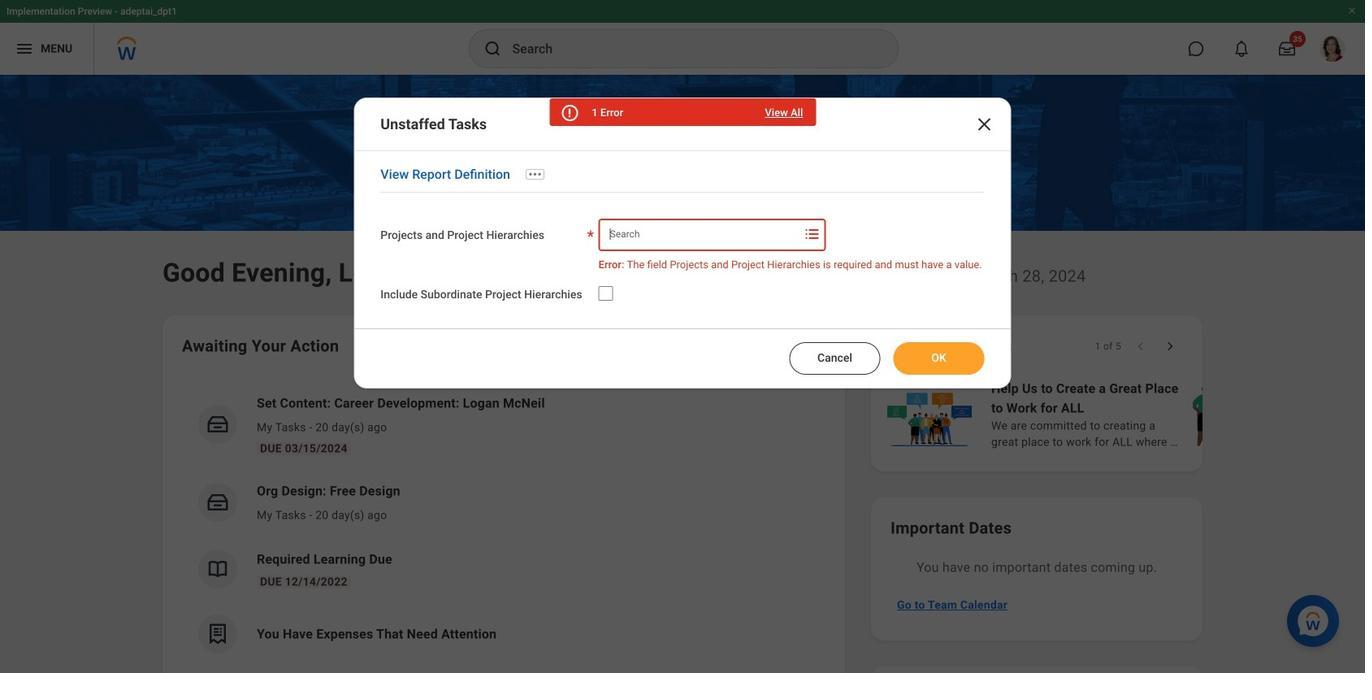 Task type: describe. For each thing, give the bounding box(es) containing it.
chevron left small image
[[1133, 338, 1149, 354]]

prompts image
[[803, 224, 822, 244]]

exclamation image
[[563, 107, 576, 120]]

chevron right small image
[[1162, 338, 1179, 354]]

x image
[[975, 115, 995, 134]]

profile logan mcneil element
[[1310, 31, 1356, 67]]



Task type: locate. For each thing, give the bounding box(es) containing it.
status
[[1096, 340, 1122, 353]]

banner
[[0, 0, 1366, 75]]

1 horizontal spatial list
[[884, 377, 1366, 452]]

inbox image
[[206, 490, 230, 515]]

search image
[[483, 39, 503, 59]]

list
[[884, 377, 1366, 452], [182, 380, 826, 667]]

0 horizontal spatial list
[[182, 380, 826, 667]]

inbox large image
[[1280, 41, 1296, 57]]

main content
[[0, 75, 1366, 673]]

dialog
[[354, 98, 1012, 389]]

inbox image
[[206, 412, 230, 437]]

notifications large image
[[1234, 41, 1250, 57]]

close environment banner image
[[1348, 6, 1358, 15]]

Search field
[[600, 219, 800, 249]]

dashboard expenses image
[[206, 622, 230, 646]]

book open image
[[206, 557, 230, 581]]



Task type: vqa. For each thing, say whether or not it's contained in the screenshot.
info image
no



